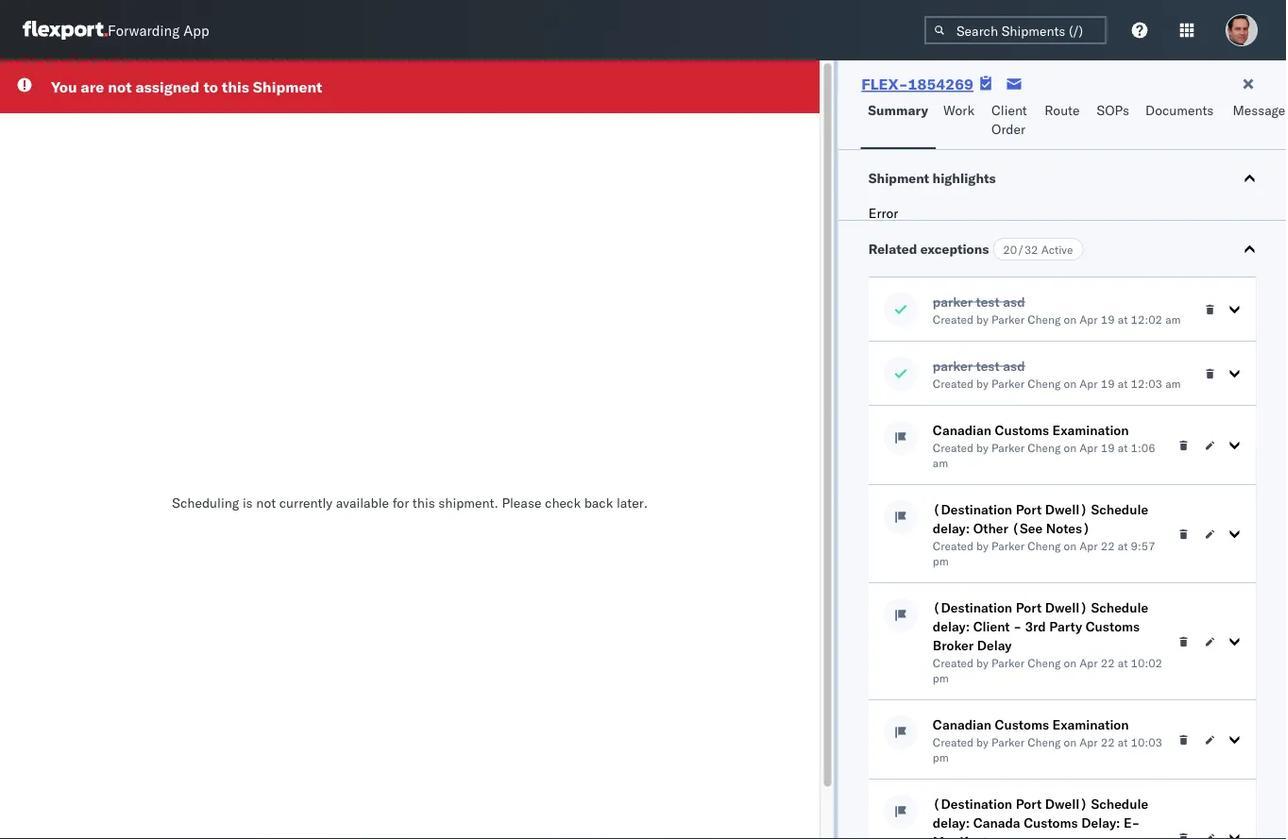 Task type: describe. For each thing, give the bounding box(es) containing it.
active
[[1041, 242, 1073, 256]]

am for parker test asd created by parker cheng on apr 19 at 12:03 am
[[1165, 376, 1181, 391]]

by for parker test asd created by parker cheng on apr 19 at 12:02 am
[[976, 312, 989, 326]]

shipment highlights
[[869, 170, 996, 187]]

delay
[[977, 638, 1012, 654]]

22 inside canadian customs examination created by parker cheng on apr 22 at 10:03 pm
[[1101, 735, 1115, 750]]

cheng inside (destination port dwell) schedule delay: other (see notes) created by parker cheng on apr 22 at 9:57 pm
[[1028, 539, 1061, 553]]

test for parker test asd created by parker cheng on apr 19 at 12:03 am
[[976, 358, 1000, 375]]

forwarding app link
[[23, 21, 209, 40]]

parker for canadian customs examination created by parker cheng on apr 22 at 10:03 pm
[[992, 735, 1025, 750]]

created for canadian customs examination created by parker cheng on apr 22 at 10:03 pm
[[933, 735, 974, 750]]

at for parker test asd created by parker cheng on apr 19 at 12:02 am
[[1118, 312, 1128, 326]]

apr inside (destination port dwell) schedule delay: other (see notes) created by parker cheng on apr 22 at 9:57 pm
[[1080, 539, 1098, 553]]

app
[[183, 21, 209, 39]]

22 inside (destination port dwell) schedule delay: client - 3rd party customs broker delay created by parker cheng on apr 22 at 10:02 pm
[[1101, 656, 1115, 670]]

apr inside (destination port dwell) schedule delay: client - 3rd party customs broker delay created by parker cheng on apr 22 at 10:02 pm
[[1080, 656, 1098, 670]]

at for canadian customs examination created by parker cheng on apr 22 at 10:03 pm
[[1118, 735, 1128, 750]]

(destination port dwell) schedule delay: canada customs delay: e- manifest button
[[884, 795, 1241, 840]]

on for parker test asd created by parker cheng on apr 19 at 12:02 am
[[1064, 312, 1077, 326]]

sops
[[1097, 102, 1130, 119]]

schedule for (destination port dwell) schedule delay: client - 3rd party customs broker delay
[[1091, 600, 1148, 616]]

for
[[393, 495, 409, 511]]

by for parker test asd created by parker cheng on apr 19 at 12:03 am
[[976, 376, 989, 391]]

dwell) for notes)
[[1045, 502, 1088, 518]]

sops button
[[1090, 94, 1138, 149]]

not for are
[[108, 77, 132, 96]]

to
[[204, 77, 218, 96]]

exceptions
[[920, 241, 989, 257]]

are
[[81, 77, 104, 96]]

customs inside (destination port dwell) schedule delay: client - 3rd party customs broker delay created by parker cheng on apr 22 at 10:02 pm
[[1086, 619, 1140, 635]]

by for canadian customs examination created by parker cheng on apr 19 at 1:06 am
[[976, 441, 989, 455]]

cheng inside (destination port dwell) schedule delay: client - 3rd party customs broker delay created by parker cheng on apr 22 at 10:02 pm
[[1028, 656, 1061, 670]]

canadian for canadian customs examination created by parker cheng on apr 22 at 10:03 pm
[[933, 717, 992, 734]]

on for canadian customs examination created by parker cheng on apr 22 at 10:03 pm
[[1064, 735, 1077, 750]]

parker for parker test asd created by parker cheng on apr 19 at 12:02 am
[[933, 294, 973, 310]]

22 inside (destination port dwell) schedule delay: other (see notes) created by parker cheng on apr 22 at 9:57 pm
[[1101, 539, 1115, 553]]

19 for parker test asd created by parker cheng on apr 19 at 12:02 am
[[1101, 312, 1115, 326]]

flexport. image
[[23, 21, 108, 40]]

check
[[545, 495, 581, 511]]

dwell) for delay:
[[1045, 796, 1088, 813]]

(see
[[1012, 521, 1043, 537]]

(destination port dwell) schedule delay: client - 3rd party customs broker delay created by parker cheng on apr 22 at 10:02 pm
[[933, 600, 1163, 685]]

route
[[1045, 102, 1080, 119]]

am for parker test asd created by parker cheng on apr 19 at 12:02 am
[[1165, 312, 1181, 326]]

at for canadian customs examination created by parker cheng on apr 19 at 1:06 am
[[1118, 441, 1128, 455]]

related
[[869, 241, 917, 257]]

port for customs
[[1016, 796, 1042, 813]]

currently
[[279, 495, 333, 511]]

messages button
[[1226, 94, 1287, 149]]

scheduling
[[172, 495, 239, 511]]

0 horizontal spatial shipment
[[253, 77, 322, 96]]

(destination for canada
[[933, 796, 1012, 813]]

(destination for other
[[933, 502, 1012, 518]]

12:03
[[1131, 376, 1163, 391]]

shipment inside button
[[869, 170, 929, 187]]

(destination for client
[[933, 600, 1012, 616]]

-
[[1013, 619, 1022, 635]]

customs inside canadian customs examination created by parker cheng on apr 22 at 10:03 pm
[[995, 717, 1049, 734]]

by inside (destination port dwell) schedule delay: client - 3rd party customs broker delay created by parker cheng on apr 22 at 10:02 pm
[[976, 656, 989, 670]]

shipment highlights button
[[838, 150, 1287, 207]]

parker inside (destination port dwell) schedule delay: other (see notes) created by parker cheng on apr 22 at 9:57 pm
[[992, 539, 1025, 553]]

dwell) for 3rd
[[1045, 600, 1088, 616]]

forwarding
[[108, 21, 180, 39]]

later.
[[617, 495, 648, 511]]

19 for parker test asd created by parker cheng on apr 19 at 12:03 am
[[1101, 376, 1115, 391]]

shipment.
[[439, 495, 499, 511]]

messages
[[1233, 102, 1287, 119]]

apr for parker test asd created by parker cheng on apr 19 at 12:02 am
[[1080, 312, 1098, 326]]

party
[[1049, 619, 1082, 635]]

e-
[[1124, 815, 1140, 832]]

related exceptions
[[869, 241, 989, 257]]

parker for canadian customs examination created by parker cheng on apr 19 at 1:06 am
[[992, 441, 1025, 455]]

(destination port dwell) schedule delay: canada customs delay: e- manifest
[[933, 796, 1148, 840]]

on inside (destination port dwell) schedule delay: other (see notes) created by parker cheng on apr 22 at 9:57 pm
[[1064, 539, 1077, 553]]

cheng for canadian customs examination created by parker cheng on apr 22 at 10:03 pm
[[1028, 735, 1061, 750]]

summary button
[[861, 94, 936, 149]]

parker test asd created by parker cheng on apr 19 at 12:03 am
[[933, 358, 1181, 391]]

apr for canadian customs examination created by parker cheng on apr 19 at 1:06 am
[[1080, 441, 1098, 455]]

at inside (destination port dwell) schedule delay: other (see notes) created by parker cheng on apr 22 at 9:57 pm
[[1118, 539, 1128, 553]]

cheng for parker test asd created by parker cheng on apr 19 at 12:03 am
[[1028, 376, 1061, 391]]

client order
[[992, 102, 1028, 137]]

work
[[944, 102, 975, 119]]

delay: inside (destination port dwell) schedule delay: canada customs delay: e- manifest
[[933, 815, 970, 832]]

customs inside canadian customs examination created by parker cheng on apr 19 at 1:06 am
[[995, 422, 1049, 439]]

12:02
[[1131, 312, 1163, 326]]

route button
[[1038, 94, 1090, 149]]

flex-1854269
[[862, 75, 974, 94]]

3rd
[[1025, 619, 1046, 635]]

order
[[992, 121, 1026, 137]]

you
[[51, 77, 77, 96]]

client inside (destination port dwell) schedule delay: client - 3rd party customs broker delay created by parker cheng on apr 22 at 10:02 pm
[[973, 619, 1010, 635]]



Task type: vqa. For each thing, say whether or not it's contained in the screenshot.
Confirm Pickup from Los Angeles, CA link related to Honeywell - Test Account
no



Task type: locate. For each thing, give the bounding box(es) containing it.
0 vertical spatial client
[[992, 102, 1028, 119]]

apr inside the parker test asd created by parker cheng on apr 19 at 12:03 am
[[1080, 376, 1098, 391]]

0 vertical spatial port
[[1016, 502, 1042, 518]]

1 asd from the top
[[1003, 294, 1025, 310]]

on inside canadian customs examination created by parker cheng on apr 22 at 10:03 pm
[[1064, 735, 1077, 750]]

19 left 12:02
[[1101, 312, 1115, 326]]

pm inside canadian customs examination created by parker cheng on apr 22 at 10:03 pm
[[933, 751, 949, 765]]

6 parker from the top
[[992, 735, 1025, 750]]

2 (destination from the top
[[933, 600, 1012, 616]]

shipment right to
[[253, 77, 322, 96]]

10:02
[[1131, 656, 1163, 670]]

1 dwell) from the top
[[1045, 502, 1088, 518]]

0 horizontal spatial this
[[222, 77, 249, 96]]

5 on from the top
[[1064, 656, 1077, 670]]

not right are
[[108, 77, 132, 96]]

22 left the 10:02
[[1101, 656, 1115, 670]]

6 created from the top
[[933, 735, 974, 750]]

port inside (destination port dwell) schedule delay: client - 3rd party customs broker delay created by parker cheng on apr 22 at 10:02 pm
[[1016, 600, 1042, 616]]

this right to
[[222, 77, 249, 96]]

1 vertical spatial dwell)
[[1045, 600, 1088, 616]]

by inside parker test asd created by parker cheng on apr 19 at 12:02 am
[[976, 312, 989, 326]]

3 delay: from the top
[[933, 815, 970, 832]]

canadian for canadian customs examination created by parker cheng on apr 19 at 1:06 am
[[933, 422, 992, 439]]

by for canadian customs examination created by parker cheng on apr 22 at 10:03 pm
[[976, 735, 989, 750]]

1 cheng from the top
[[1028, 312, 1061, 326]]

on up the parker test asd created by parker cheng on apr 19 at 12:03 am
[[1064, 312, 1077, 326]]

canadian inside canadian customs examination created by parker cheng on apr 19 at 1:06 am
[[933, 422, 992, 439]]

1 vertical spatial (destination
[[933, 600, 1012, 616]]

2 vertical spatial delay:
[[933, 815, 970, 832]]

cheng inside the parker test asd created by parker cheng on apr 19 at 12:03 am
[[1028, 376, 1061, 391]]

by inside canadian customs examination created by parker cheng on apr 22 at 10:03 pm
[[976, 735, 989, 750]]

by up canada
[[976, 735, 989, 750]]

port up canada
[[1016, 796, 1042, 813]]

pm
[[933, 554, 949, 568], [933, 671, 949, 685], [933, 751, 949, 765]]

customs inside (destination port dwell) schedule delay: canada customs delay: e- manifest
[[1024, 815, 1078, 832]]

asd for parker test asd created by parker cheng on apr 19 at 12:02 am
[[1003, 294, 1025, 310]]

by inside the parker test asd created by parker cheng on apr 19 at 12:03 am
[[976, 376, 989, 391]]

1 parker from the top
[[992, 312, 1025, 326]]

port inside (destination port dwell) schedule delay: other (see notes) created by parker cheng on apr 22 at 9:57 pm
[[1016, 502, 1042, 518]]

2 schedule from the top
[[1091, 600, 1148, 616]]

20/32 active
[[1003, 242, 1073, 256]]

canadian customs examination created by parker cheng on apr 19 at 1:06 am
[[933, 422, 1155, 470]]

1 horizontal spatial this
[[413, 495, 435, 511]]

port up (see
[[1016, 502, 1042, 518]]

at left 12:03
[[1118, 376, 1128, 391]]

1 delay: from the top
[[933, 521, 970, 537]]

documents button
[[1138, 94, 1226, 149]]

dwell)
[[1045, 502, 1088, 518], [1045, 600, 1088, 616], [1045, 796, 1088, 813]]

0 vertical spatial not
[[108, 77, 132, 96]]

(destination up canada
[[933, 796, 1012, 813]]

client inside button
[[992, 102, 1028, 119]]

on inside parker test asd created by parker cheng on apr 19 at 12:02 am
[[1064, 312, 1077, 326]]

at inside canadian customs examination created by parker cheng on apr 22 at 10:03 pm
[[1118, 735, 1128, 750]]

canada
[[973, 815, 1020, 832]]

client up delay
[[973, 619, 1010, 635]]

canadian
[[933, 422, 992, 439], [933, 717, 992, 734]]

port up "3rd"
[[1016, 600, 1042, 616]]

am inside the parker test asd created by parker cheng on apr 19 at 12:03 am
[[1165, 376, 1181, 391]]

at inside the parker test asd created by parker cheng on apr 19 at 12:03 am
[[1118, 376, 1128, 391]]

19
[[1101, 312, 1115, 326], [1101, 376, 1115, 391], [1101, 441, 1115, 455]]

cheng inside canadian customs examination created by parker cheng on apr 19 at 1:06 am
[[1028, 441, 1061, 455]]

6 cheng from the top
[[1028, 735, 1061, 750]]

cheng down the parker test asd created by parker cheng on apr 19 at 12:03 am
[[1028, 441, 1061, 455]]

1 by from the top
[[976, 312, 989, 326]]

parker
[[992, 312, 1025, 326], [992, 376, 1025, 391], [992, 441, 1025, 455], [992, 539, 1025, 553], [992, 656, 1025, 670], [992, 735, 1025, 750]]

on
[[1064, 312, 1077, 326], [1064, 376, 1077, 391], [1064, 441, 1077, 455], [1064, 539, 1077, 553], [1064, 656, 1077, 670], [1064, 735, 1077, 750]]

2 vertical spatial port
[[1016, 796, 1042, 813]]

examination for canadian customs examination created by parker cheng on apr 22 at 10:03 pm
[[1053, 717, 1129, 734]]

3 created from the top
[[933, 441, 974, 455]]

created for parker test asd created by parker cheng on apr 19 at 12:03 am
[[933, 376, 974, 391]]

dwell) up delay: at the bottom
[[1045, 796, 1088, 813]]

by up "other"
[[976, 441, 989, 455]]

by inside (destination port dwell) schedule delay: other (see notes) created by parker cheng on apr 22 at 9:57 pm
[[976, 539, 989, 553]]

19 inside parker test asd created by parker cheng on apr 19 at 12:02 am
[[1101, 312, 1115, 326]]

4 apr from the top
[[1080, 539, 1098, 553]]

2 parker from the top
[[933, 358, 973, 375]]

parker inside parker test asd created by parker cheng on apr 19 at 12:02 am
[[933, 294, 973, 310]]

0 vertical spatial parker
[[933, 294, 973, 310]]

1 pm from the top
[[933, 554, 949, 568]]

cheng up (destination port dwell) schedule delay: canada customs delay: e- manifest
[[1028, 735, 1061, 750]]

port for -
[[1016, 600, 1042, 616]]

delay: for (destination port dwell) schedule delay: client - 3rd party customs broker delay
[[933, 619, 970, 635]]

created inside (destination port dwell) schedule delay: client - 3rd party customs broker delay created by parker cheng on apr 22 at 10:02 pm
[[933, 656, 974, 670]]

(destination inside (destination port dwell) schedule delay: other (see notes) created by parker cheng on apr 22 at 9:57 pm
[[933, 502, 1012, 518]]

flex-1854269 link
[[862, 75, 974, 94]]

(destination up broker
[[933, 600, 1012, 616]]

4 cheng from the top
[[1028, 539, 1061, 553]]

0 vertical spatial canadian
[[933, 422, 992, 439]]

created inside canadian customs examination created by parker cheng on apr 22 at 10:03 pm
[[933, 735, 974, 750]]

dwell) inside (destination port dwell) schedule delay: canada customs delay: e- manifest
[[1045, 796, 1088, 813]]

apr for parker test asd created by parker cheng on apr 19 at 12:03 am
[[1080, 376, 1098, 391]]

1 vertical spatial test
[[976, 358, 1000, 375]]

delay: for (destination port dwell) schedule delay: other (see notes)
[[933, 521, 970, 537]]

22 left 10:03
[[1101, 735, 1115, 750]]

parker down "other"
[[992, 539, 1025, 553]]

at left 12:02
[[1118, 312, 1128, 326]]

2 by from the top
[[976, 376, 989, 391]]

0 vertical spatial 22
[[1101, 539, 1115, 553]]

asd down 20/32
[[1003, 294, 1025, 310]]

0 vertical spatial delay:
[[933, 521, 970, 537]]

apr down notes)
[[1080, 539, 1098, 553]]

parker up "other"
[[992, 441, 1025, 455]]

1 at from the top
[[1118, 312, 1128, 326]]

1 vertical spatial client
[[973, 619, 1010, 635]]

schedule inside (destination port dwell) schedule delay: client - 3rd party customs broker delay created by parker cheng on apr 22 at 10:02 pm
[[1091, 600, 1148, 616]]

scheduling is not currently available for this shipment. please check back later.
[[172, 495, 648, 511]]

19 inside the parker test asd created by parker cheng on apr 19 at 12:03 am
[[1101, 376, 1115, 391]]

delay: inside (destination port dwell) schedule delay: other (see notes) created by parker cheng on apr 22 at 9:57 pm
[[933, 521, 970, 537]]

1 vertical spatial schedule
[[1091, 600, 1148, 616]]

0 vertical spatial (destination
[[933, 502, 1012, 518]]

parker inside parker test asd created by parker cheng on apr 19 at 12:02 am
[[992, 312, 1025, 326]]

shipment
[[253, 77, 322, 96], [869, 170, 929, 187]]

on down the party
[[1064, 656, 1077, 670]]

customs down delay
[[995, 717, 1049, 734]]

1 vertical spatial shipment
[[869, 170, 929, 187]]

am for canadian customs examination created by parker cheng on apr 19 at 1:06 am
[[933, 456, 948, 470]]

0 vertical spatial this
[[222, 77, 249, 96]]

3 on from the top
[[1064, 441, 1077, 455]]

22 left 9:57
[[1101, 539, 1115, 553]]

asd inside the parker test asd created by parker cheng on apr 19 at 12:03 am
[[1003, 358, 1025, 375]]

1 vertical spatial port
[[1016, 600, 1042, 616]]

work button
[[936, 94, 984, 149]]

pm inside (destination port dwell) schedule delay: client - 3rd party customs broker delay created by parker cheng on apr 22 at 10:02 pm
[[933, 671, 949, 685]]

2 test from the top
[[976, 358, 1000, 375]]

1 test from the top
[[976, 294, 1000, 310]]

apr inside canadian customs examination created by parker cheng on apr 19 at 1:06 am
[[1080, 441, 1098, 455]]

parker up canada
[[992, 735, 1025, 750]]

schedule for (destination port dwell) schedule delay: other (see notes)
[[1091, 502, 1148, 518]]

pm up broker
[[933, 554, 949, 568]]

dwell) up the party
[[1045, 600, 1088, 616]]

am
[[1165, 312, 1181, 326], [1165, 376, 1181, 391], [933, 456, 948, 470]]

examination for canadian customs examination created by parker cheng on apr 19 at 1:06 am
[[1053, 422, 1129, 439]]

test down parker test asd created by parker cheng on apr 19 at 12:02 am
[[976, 358, 1000, 375]]

you are not assigned to this shipment
[[51, 77, 322, 96]]

cheng down "3rd"
[[1028, 656, 1061, 670]]

test inside the parker test asd created by parker cheng on apr 19 at 12:03 am
[[976, 358, 1000, 375]]

pm down broker
[[933, 671, 949, 685]]

cheng up the parker test asd created by parker cheng on apr 19 at 12:03 am
[[1028, 312, 1061, 326]]

at
[[1118, 312, 1128, 326], [1118, 376, 1128, 391], [1118, 441, 1128, 455], [1118, 539, 1128, 553], [1118, 656, 1128, 670], [1118, 735, 1128, 750]]

parker inside the parker test asd created by parker cheng on apr 19 at 12:03 am
[[933, 358, 973, 375]]

5 at from the top
[[1118, 656, 1128, 670]]

delay: up broker
[[933, 619, 970, 635]]

at inside (destination port dwell) schedule delay: client - 3rd party customs broker delay created by parker cheng on apr 22 at 10:02 pm
[[1118, 656, 1128, 670]]

by
[[976, 312, 989, 326], [976, 376, 989, 391], [976, 441, 989, 455], [976, 539, 989, 553], [976, 656, 989, 670], [976, 735, 989, 750]]

1 apr from the top
[[1080, 312, 1098, 326]]

2 dwell) from the top
[[1045, 600, 1088, 616]]

created inside canadian customs examination created by parker cheng on apr 19 at 1:06 am
[[933, 441, 974, 455]]

1 created from the top
[[933, 312, 974, 326]]

delay:
[[1081, 815, 1120, 832]]

0 vertical spatial dwell)
[[1045, 502, 1088, 518]]

1 vertical spatial asd
[[1003, 358, 1025, 375]]

other
[[973, 521, 1008, 537]]

delay: up manifest
[[933, 815, 970, 832]]

flex-
[[862, 75, 908, 94]]

at for parker test asd created by parker cheng on apr 19 at 12:03 am
[[1118, 376, 1128, 391]]

1 vertical spatial pm
[[933, 671, 949, 685]]

2 vertical spatial 19
[[1101, 441, 1115, 455]]

5 cheng from the top
[[1028, 656, 1061, 670]]

canadian customs examination created by parker cheng on apr 22 at 10:03 pm
[[933, 717, 1163, 765]]

3 dwell) from the top
[[1045, 796, 1088, 813]]

created inside (destination port dwell) schedule delay: other (see notes) created by parker cheng on apr 22 at 9:57 pm
[[933, 539, 974, 553]]

pm up manifest
[[933, 751, 949, 765]]

by inside canadian customs examination created by parker cheng on apr 19 at 1:06 am
[[976, 441, 989, 455]]

2 canadian from the top
[[933, 717, 992, 734]]

broker
[[933, 638, 974, 654]]

6 by from the top
[[976, 735, 989, 750]]

parker
[[933, 294, 973, 310], [933, 358, 973, 375]]

2 vertical spatial schedule
[[1091, 796, 1148, 813]]

schedule
[[1091, 502, 1148, 518], [1091, 600, 1148, 616], [1091, 796, 1148, 813]]

pm inside (destination port dwell) schedule delay: other (see notes) created by parker cheng on apr 22 at 9:57 pm
[[933, 554, 949, 568]]

1 vertical spatial 19
[[1101, 376, 1115, 391]]

0 vertical spatial 19
[[1101, 312, 1115, 326]]

this
[[222, 77, 249, 96], [413, 495, 435, 511]]

3 cheng from the top
[[1028, 441, 1061, 455]]

3 pm from the top
[[933, 751, 949, 765]]

1 horizontal spatial shipment
[[869, 170, 929, 187]]

manifest
[[933, 834, 987, 840]]

on inside the parker test asd created by parker cheng on apr 19 at 12:03 am
[[1064, 376, 1077, 391]]

examination down (destination port dwell) schedule delay: client - 3rd party customs broker delay created by parker cheng on apr 22 at 10:02 pm
[[1053, 717, 1129, 734]]

at left 10:03
[[1118, 735, 1128, 750]]

3 22 from the top
[[1101, 735, 1115, 750]]

by up canadian customs examination created by parker cheng on apr 19 at 1:06 am
[[976, 376, 989, 391]]

not for is
[[256, 495, 276, 511]]

port
[[1016, 502, 1042, 518], [1016, 600, 1042, 616], [1016, 796, 1042, 813]]

by down delay
[[976, 656, 989, 670]]

notes)
[[1046, 521, 1090, 537]]

schedule inside (destination port dwell) schedule delay: other (see notes) created by parker cheng on apr 22 at 9:57 pm
[[1091, 502, 1148, 518]]

schedule up e-
[[1091, 796, 1148, 813]]

created inside the parker test asd created by parker cheng on apr 19 at 12:03 am
[[933, 376, 974, 391]]

1 vertical spatial not
[[256, 495, 276, 511]]

client up order
[[992, 102, 1028, 119]]

3 by from the top
[[976, 441, 989, 455]]

parker inside the parker test asd created by parker cheng on apr 19 at 12:03 am
[[992, 376, 1025, 391]]

port inside (destination port dwell) schedule delay: canada customs delay: e- manifest
[[1016, 796, 1042, 813]]

4 created from the top
[[933, 539, 974, 553]]

2 cheng from the top
[[1028, 376, 1061, 391]]

at left 1:06
[[1118, 441, 1128, 455]]

1 canadian from the top
[[933, 422, 992, 439]]

created for parker test asd created by parker cheng on apr 19 at 12:02 am
[[933, 312, 974, 326]]

cheng inside parker test asd created by parker cheng on apr 19 at 12:02 am
[[1028, 312, 1061, 326]]

1 examination from the top
[[1053, 422, 1129, 439]]

not right the is
[[256, 495, 276, 511]]

please
[[502, 495, 542, 511]]

parker for parker test asd created by parker cheng on apr 19 at 12:03 am
[[992, 376, 1025, 391]]

1 vertical spatial this
[[413, 495, 435, 511]]

customs left delay: at the bottom
[[1024, 815, 1078, 832]]

port for (see
[[1016, 502, 1042, 518]]

schedule up 9:57
[[1091, 502, 1148, 518]]

1 on from the top
[[1064, 312, 1077, 326]]

shipment up error
[[869, 170, 929, 187]]

cheng up canadian customs examination created by parker cheng on apr 19 at 1:06 am
[[1028, 376, 1061, 391]]

on for canadian customs examination created by parker cheng on apr 19 at 1:06 am
[[1064, 441, 1077, 455]]

apr left 12:03
[[1080, 376, 1098, 391]]

5 apr from the top
[[1080, 656, 1098, 670]]

documents
[[1146, 102, 1214, 119]]

cheng for canadian customs examination created by parker cheng on apr 19 at 1:06 am
[[1028, 441, 1061, 455]]

cheng for parker test asd created by parker cheng on apr 19 at 12:02 am
[[1028, 312, 1061, 326]]

client
[[992, 102, 1028, 119], [973, 619, 1010, 635]]

2 at from the top
[[1118, 376, 1128, 391]]

error
[[869, 205, 898, 222]]

parker inside canadian customs examination created by parker cheng on apr 19 at 1:06 am
[[992, 441, 1025, 455]]

1 vertical spatial am
[[1165, 376, 1181, 391]]

1 schedule from the top
[[1091, 502, 1148, 518]]

(destination port dwell) schedule delay: other (see notes) created by parker cheng on apr 22 at 9:57 pm
[[933, 502, 1155, 568]]

parker test asd created by parker cheng on apr 19 at 12:02 am
[[933, 294, 1181, 326]]

0 vertical spatial test
[[976, 294, 1000, 310]]

apr for canadian customs examination created by parker cheng on apr 22 at 10:03 pm
[[1080, 735, 1098, 750]]

at inside canadian customs examination created by parker cheng on apr 19 at 1:06 am
[[1118, 441, 1128, 455]]

apr inside canadian customs examination created by parker cheng on apr 22 at 10:03 pm
[[1080, 735, 1098, 750]]

3 at from the top
[[1118, 441, 1128, 455]]

0 vertical spatial examination
[[1053, 422, 1129, 439]]

2 vertical spatial 22
[[1101, 735, 1115, 750]]

back
[[584, 495, 613, 511]]

22
[[1101, 539, 1115, 553], [1101, 656, 1115, 670], [1101, 735, 1115, 750]]

1 parker from the top
[[933, 294, 973, 310]]

canadian inside canadian customs examination created by parker cheng on apr 22 at 10:03 pm
[[933, 717, 992, 734]]

2 delay: from the top
[[933, 619, 970, 635]]

0 vertical spatial schedule
[[1091, 502, 1148, 518]]

0 vertical spatial shipment
[[253, 77, 322, 96]]

1 22 from the top
[[1101, 539, 1115, 553]]

2 created from the top
[[933, 376, 974, 391]]

3 port from the top
[[1016, 796, 1042, 813]]

2 port from the top
[[1016, 600, 1042, 616]]

1 vertical spatial canadian
[[933, 717, 992, 734]]

on left 1:06
[[1064, 441, 1077, 455]]

on up the (destination port dwell) schedule delay: canada customs delay: e- manifest button at right bottom
[[1064, 735, 1077, 750]]

available
[[336, 495, 389, 511]]

on up canadian customs examination created by parker cheng on apr 19 at 1:06 am
[[1064, 376, 1077, 391]]

dwell) inside (destination port dwell) schedule delay: other (see notes) created by parker cheng on apr 22 at 9:57 pm
[[1045, 502, 1088, 518]]

parker for parker test asd created by parker cheng on apr 19 at 12:02 am
[[992, 312, 1025, 326]]

schedule inside (destination port dwell) schedule delay: canada customs delay: e- manifest
[[1091, 796, 1148, 813]]

(destination up "other"
[[933, 502, 1012, 518]]

created inside parker test asd created by parker cheng on apr 19 at 12:02 am
[[933, 312, 974, 326]]

0 vertical spatial asd
[[1003, 294, 1025, 310]]

test inside parker test asd created by parker cheng on apr 19 at 12:02 am
[[976, 294, 1000, 310]]

delay:
[[933, 521, 970, 537], [933, 619, 970, 635], [933, 815, 970, 832]]

on inside canadian customs examination created by parker cheng on apr 19 at 1:06 am
[[1064, 441, 1077, 455]]

test for parker test asd created by parker cheng on apr 19 at 12:02 am
[[976, 294, 1000, 310]]

asd
[[1003, 294, 1025, 310], [1003, 358, 1025, 375]]

this right for
[[413, 495, 435, 511]]

am inside canadian customs examination created by parker cheng on apr 19 at 1:06 am
[[933, 456, 948, 470]]

1:06
[[1131, 441, 1155, 455]]

5 created from the top
[[933, 656, 974, 670]]

parker down 20/32
[[992, 312, 1025, 326]]

2 apr from the top
[[1080, 376, 1098, 391]]

2 on from the top
[[1064, 376, 1077, 391]]

(destination
[[933, 502, 1012, 518], [933, 600, 1012, 616], [933, 796, 1012, 813]]

am inside parker test asd created by parker cheng on apr 19 at 12:02 am
[[1165, 312, 1181, 326]]

3 parker from the top
[[992, 441, 1025, 455]]

asd down parker test asd created by parker cheng on apr 19 at 12:02 am
[[1003, 358, 1025, 375]]

4 parker from the top
[[992, 539, 1025, 553]]

created for canadian customs examination created by parker cheng on apr 19 at 1:06 am
[[933, 441, 974, 455]]

by down exceptions
[[976, 312, 989, 326]]

cheng inside canadian customs examination created by parker cheng on apr 22 at 10:03 pm
[[1028, 735, 1061, 750]]

asd inside parker test asd created by parker cheng on apr 19 at 12:02 am
[[1003, 294, 1025, 310]]

apr down the party
[[1080, 656, 1098, 670]]

1 vertical spatial 22
[[1101, 656, 1115, 670]]

by down "other"
[[976, 539, 989, 553]]

assigned
[[135, 77, 200, 96]]

0 horizontal spatial not
[[108, 77, 132, 96]]

2 vertical spatial (destination
[[933, 796, 1012, 813]]

1 (destination from the top
[[933, 502, 1012, 518]]

apr left 1:06
[[1080, 441, 1098, 455]]

parker inside (destination port dwell) schedule delay: client - 3rd party customs broker delay created by parker cheng on apr 22 at 10:02 pm
[[992, 656, 1025, 670]]

parker down delay
[[992, 656, 1025, 670]]

2 22 from the top
[[1101, 656, 1115, 670]]

client order button
[[984, 94, 1038, 149]]

apr inside parker test asd created by parker cheng on apr 19 at 12:02 am
[[1080, 312, 1098, 326]]

3 19 from the top
[[1101, 441, 1115, 455]]

2 pm from the top
[[933, 671, 949, 685]]

4 on from the top
[[1064, 539, 1077, 553]]

not
[[108, 77, 132, 96], [256, 495, 276, 511]]

(destination inside (destination port dwell) schedule delay: client - 3rd party customs broker delay created by parker cheng on apr 22 at 10:02 pm
[[933, 600, 1012, 616]]

at left the 10:02
[[1118, 656, 1128, 670]]

2 parker from the top
[[992, 376, 1025, 391]]

delay: inside (destination port dwell) schedule delay: client - 3rd party customs broker delay created by parker cheng on apr 22 at 10:02 pm
[[933, 619, 970, 635]]

0 vertical spatial pm
[[933, 554, 949, 568]]

is
[[243, 495, 253, 511]]

asd for parker test asd created by parker cheng on apr 19 at 12:03 am
[[1003, 358, 1025, 375]]

10:03
[[1131, 735, 1163, 750]]

1 vertical spatial parker
[[933, 358, 973, 375]]

6 at from the top
[[1118, 735, 1128, 750]]

5 by from the top
[[976, 656, 989, 670]]

on down notes)
[[1064, 539, 1077, 553]]

6 on from the top
[[1064, 735, 1077, 750]]

Search Shipments (/) text field
[[925, 16, 1107, 44]]

dwell) inside (destination port dwell) schedule delay: client - 3rd party customs broker delay created by parker cheng on apr 22 at 10:02 pm
[[1045, 600, 1088, 616]]

highlights
[[933, 170, 996, 187]]

1 horizontal spatial not
[[256, 495, 276, 511]]

test
[[976, 294, 1000, 310], [976, 358, 1000, 375]]

cheng down (see
[[1028, 539, 1061, 553]]

19 left 12:03
[[1101, 376, 1115, 391]]

dwell) up notes)
[[1045, 502, 1088, 518]]

examination
[[1053, 422, 1129, 439], [1053, 717, 1129, 734]]

2 vertical spatial dwell)
[[1045, 796, 1088, 813]]

parker up canadian customs examination created by parker cheng on apr 19 at 1:06 am
[[992, 376, 1025, 391]]

customs right the party
[[1086, 619, 1140, 635]]

0 vertical spatial am
[[1165, 312, 1181, 326]]

5 parker from the top
[[992, 656, 1025, 670]]

forwarding app
[[108, 21, 209, 39]]

customs
[[995, 422, 1049, 439], [1086, 619, 1140, 635], [995, 717, 1049, 734], [1024, 815, 1078, 832]]

20/32
[[1003, 242, 1038, 256]]

19 left 1:06
[[1101, 441, 1115, 455]]

2 vertical spatial am
[[933, 456, 948, 470]]

(destination inside (destination port dwell) schedule delay: canada customs delay: e- manifest
[[933, 796, 1012, 813]]

cheng
[[1028, 312, 1061, 326], [1028, 376, 1061, 391], [1028, 441, 1061, 455], [1028, 539, 1061, 553], [1028, 656, 1061, 670], [1028, 735, 1061, 750]]

3 apr from the top
[[1080, 441, 1098, 455]]

delay: left "other"
[[933, 521, 970, 537]]

parker inside canadian customs examination created by parker cheng on apr 22 at 10:03 pm
[[992, 735, 1025, 750]]

examination inside canadian customs examination created by parker cheng on apr 19 at 1:06 am
[[1053, 422, 1129, 439]]

parker for parker test asd created by parker cheng on apr 19 at 12:03 am
[[933, 358, 973, 375]]

examination down the parker test asd created by parker cheng on apr 19 at 12:03 am
[[1053, 422, 1129, 439]]

test down exceptions
[[976, 294, 1000, 310]]

1 vertical spatial examination
[[1053, 717, 1129, 734]]

1 19 from the top
[[1101, 312, 1115, 326]]

19 inside canadian customs examination created by parker cheng on apr 19 at 1:06 am
[[1101, 441, 1115, 455]]

2 19 from the top
[[1101, 376, 1115, 391]]

1854269
[[908, 75, 974, 94]]

customs down the parker test asd created by parker cheng on apr 19 at 12:03 am
[[995, 422, 1049, 439]]

3 (destination from the top
[[933, 796, 1012, 813]]

1 port from the top
[[1016, 502, 1042, 518]]

at inside parker test asd created by parker cheng on apr 19 at 12:02 am
[[1118, 312, 1128, 326]]

apr
[[1080, 312, 1098, 326], [1080, 376, 1098, 391], [1080, 441, 1098, 455], [1080, 539, 1098, 553], [1080, 656, 1098, 670], [1080, 735, 1098, 750]]

examination inside canadian customs examination created by parker cheng on apr 22 at 10:03 pm
[[1053, 717, 1129, 734]]

summary
[[869, 102, 929, 119]]

1 vertical spatial delay:
[[933, 619, 970, 635]]

4 at from the top
[[1118, 539, 1128, 553]]

2 asd from the top
[[1003, 358, 1025, 375]]

4 by from the top
[[976, 539, 989, 553]]

schedule up the 10:02
[[1091, 600, 1148, 616]]

apr left 10:03
[[1080, 735, 1098, 750]]

19 for canadian customs examination created by parker cheng on apr 19 at 1:06 am
[[1101, 441, 1115, 455]]

3 schedule from the top
[[1091, 796, 1148, 813]]

6 apr from the top
[[1080, 735, 1098, 750]]

on for parker test asd created by parker cheng on apr 19 at 12:03 am
[[1064, 376, 1077, 391]]

on inside (destination port dwell) schedule delay: client - 3rd party customs broker delay created by parker cheng on apr 22 at 10:02 pm
[[1064, 656, 1077, 670]]

apr left 12:02
[[1080, 312, 1098, 326]]

2 vertical spatial pm
[[933, 751, 949, 765]]

at left 9:57
[[1118, 539, 1128, 553]]

9:57
[[1131, 539, 1155, 553]]

2 examination from the top
[[1053, 717, 1129, 734]]



